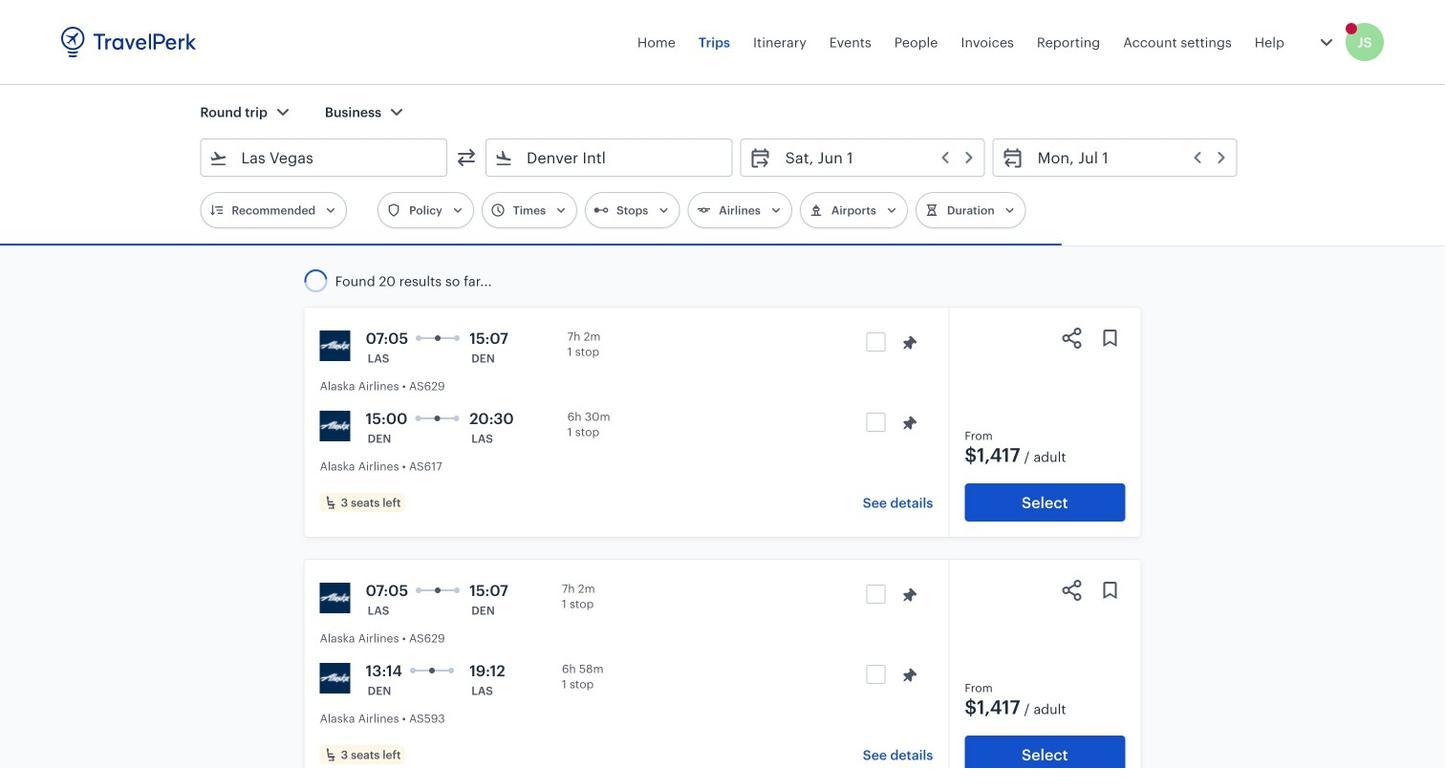 Task type: locate. For each thing, give the bounding box(es) containing it.
1 vertical spatial alaska airlines image
[[320, 411, 350, 442]]

0 vertical spatial alaska airlines image
[[320, 583, 350, 614]]

1 vertical spatial alaska airlines image
[[320, 663, 350, 694]]

alaska airlines image
[[320, 583, 350, 614], [320, 663, 350, 694]]

alaska airlines image
[[320, 331, 350, 361], [320, 411, 350, 442]]

0 vertical spatial alaska airlines image
[[320, 331, 350, 361]]

Return field
[[1024, 142, 1229, 173]]

1 alaska airlines image from the top
[[320, 331, 350, 361]]



Task type: vqa. For each thing, say whether or not it's contained in the screenshot.
To search field
yes



Task type: describe. For each thing, give the bounding box(es) containing it.
Depart field
[[772, 142, 976, 173]]

1 alaska airlines image from the top
[[320, 583, 350, 614]]

2 alaska airlines image from the top
[[320, 663, 350, 694]]

From search field
[[228, 142, 421, 173]]

2 alaska airlines image from the top
[[320, 411, 350, 442]]

To search field
[[513, 142, 707, 173]]



